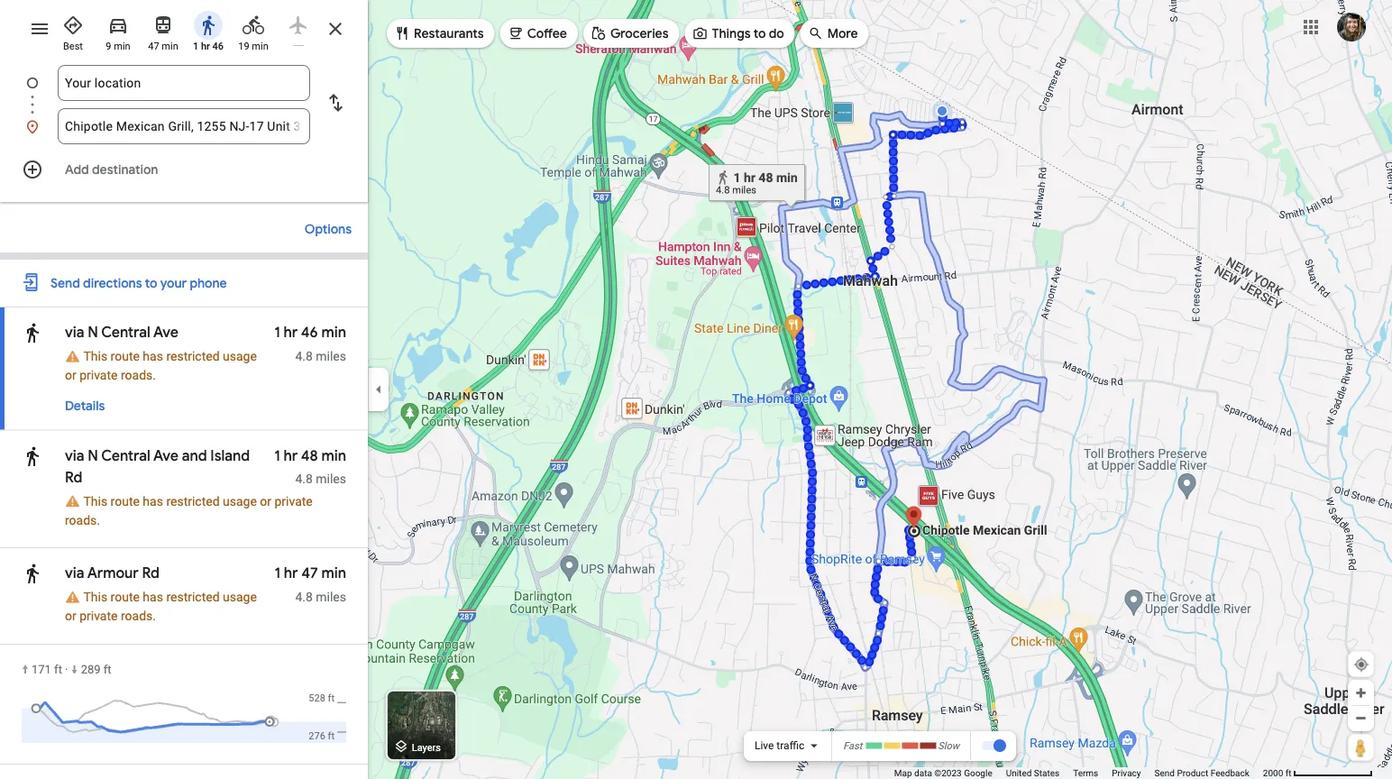 Task type: locate. For each thing, give the bounding box(es) containing it.
0 vertical spatial 
[[22, 320, 43, 346]]

3 miles from the top
[[316, 590, 346, 605]]

4.8 inside 1 hr 47 min 4.8 miles
[[295, 590, 313, 605]]

central down details button
[[101, 447, 150, 465]]

details button
[[56, 390, 114, 423]]

1 hr 47 min 4.8 miles
[[275, 564, 346, 605]]

min inside radio
[[162, 41, 178, 52]]

2 central from the top
[[101, 447, 150, 465]]

0 horizontal spatial send
[[51, 275, 80, 291]]

live traffic option
[[755, 740, 805, 752]]

1 hr 48 min 4.8 miles
[[274, 447, 346, 487]]

live traffic
[[755, 740, 805, 752]]

close directions image
[[325, 18, 346, 40]]

46 for 1 hr 46 min 4.8 miles
[[301, 323, 318, 342]]

2 via from the top
[[65, 447, 88, 465]]

to left your
[[145, 275, 157, 291]]

1 route from the top
[[111, 349, 140, 364]]

1 horizontal spatial to
[[754, 25, 766, 41]]

via down the details
[[65, 447, 88, 465]]

footer containing map data ©2023 google
[[895, 768, 1264, 779]]

footer inside google maps element
[[895, 768, 1264, 779]]

warning tooltip up details button
[[65, 350, 80, 364]]

 groceries
[[591, 23, 669, 43]]

route
[[111, 349, 140, 364], [111, 494, 140, 509], [111, 590, 140, 605]]

rd down the details
[[65, 468, 82, 487]]

route for central
[[111, 349, 140, 364]]

1 vertical spatial usage
[[223, 494, 257, 509]]

0 vertical spatial miles
[[316, 349, 346, 364]]

hr for 1 hr 47 min
[[284, 564, 298, 583]]

1 vertical spatial 47
[[302, 564, 318, 583]]

1 warning tooltip from the top
[[65, 350, 80, 364]]

2 vertical spatial this route has restricted usage or private roads.
[[65, 590, 257, 624]]

send inside button
[[1155, 768, 1175, 779]]

0 vertical spatial has
[[143, 349, 163, 364]]

central down  send directions to your phone
[[101, 323, 150, 342]]

route down n central ave and island rd
[[111, 494, 140, 509]]

add
[[65, 161, 89, 178]]

phone
[[190, 275, 227, 291]]

0 horizontal spatial to
[[145, 275, 157, 291]]

1 inside 1 hr 48 min 4.8 miles
[[274, 447, 280, 465]]

47 min
[[148, 41, 178, 52]]

2 vertical spatial route
[[111, 590, 140, 605]]

this down via armour rd
[[83, 590, 107, 605]]

1 list item from the top
[[0, 65, 368, 123]]

1 miles from the top
[[316, 349, 346, 364]]


[[22, 320, 43, 346], [22, 443, 43, 469], [22, 561, 43, 587]]

0 vertical spatial ave
[[153, 323, 179, 342]]

0 vertical spatial none field
[[65, 65, 303, 101]]

usage left 1 hr 46 min 4.8 miles
[[223, 349, 257, 364]]

1 vertical spatial to
[[145, 275, 157, 291]]

1 horizontal spatial rd
[[142, 564, 160, 583]]

0 vertical spatial central
[[101, 323, 150, 342]]

google account: giulia masi  
(giulia.masi@adept.ai) image
[[1338, 13, 1367, 42]]

1 vertical spatial 4.8
[[295, 472, 313, 487]]

this route has restricted usage or private roads. down via n central ave
[[65, 349, 257, 383]]

best
[[63, 41, 83, 52]]

3 route from the top
[[111, 590, 140, 605]]

data
[[915, 768, 933, 779]]

1  from the top
[[22, 320, 43, 346]]

this down n central ave and island rd
[[83, 494, 107, 509]]

miles inside 1 hr 47 min 4.8 miles
[[316, 590, 346, 605]]

transit image
[[152, 14, 174, 36]]

4.8 inside 1 hr 48 min 4.8 miles
[[295, 472, 313, 487]]

1 vertical spatial ave
[[153, 447, 179, 465]]

options button
[[296, 213, 361, 245]]

0 vertical spatial rd
[[65, 468, 82, 487]]

reverse starting point and destination image
[[325, 92, 346, 114]]

1 hr 46 radio
[[189, 7, 227, 53]]

send right 
[[51, 275, 80, 291]]

1 vertical spatial restricted
[[166, 494, 220, 509]]

2 vertical spatial warning tooltip
[[65, 591, 80, 605]]

4.8
[[295, 349, 313, 364], [295, 472, 313, 487], [295, 590, 313, 605]]

to inside  send directions to your phone
[[145, 275, 157, 291]]

private up the details
[[80, 368, 118, 383]]

ave down your
[[153, 323, 179, 342]]

0 vertical spatial to
[[754, 25, 766, 41]]

1 hr 46
[[193, 41, 224, 52]]

3  from the top
[[22, 561, 43, 587]]

send product feedback button
[[1155, 768, 1250, 779]]

1 horizontal spatial 46
[[301, 323, 318, 342]]

fast
[[844, 740, 863, 752]]

via for via n central ave
[[65, 323, 84, 342]]

or
[[65, 368, 76, 383], [260, 494, 272, 509], [65, 609, 76, 624]]

2 4.8 from the top
[[295, 472, 313, 487]]

via
[[65, 323, 84, 342], [65, 447, 88, 465], [65, 564, 84, 583]]

2 has from the top
[[143, 494, 163, 509]]

miles inside 1 hr 46 min 4.8 miles
[[316, 349, 346, 364]]

to left do
[[754, 25, 766, 41]]

restaurants
[[414, 25, 484, 41]]

none radio inside google maps element
[[280, 7, 318, 46]]

add destination
[[65, 161, 158, 178]]

0 vertical spatial roads.
[[121, 368, 156, 383]]

1 this route has restricted usage or private roads. from the top
[[65, 349, 257, 383]]

2 vertical spatial 
[[22, 561, 43, 587]]

1 restricted from the top
[[166, 349, 220, 364]]

via for via
[[65, 447, 88, 465]]

hr inside 1 hr 47 min 4.8 miles
[[284, 564, 298, 583]]

send product feedback
[[1155, 768, 1250, 779]]

central
[[101, 323, 150, 342], [101, 447, 150, 465]]

0 horizontal spatial rd
[[65, 468, 82, 487]]

2 usage from the top
[[223, 494, 257, 509]]

this route has restricted usage or private roads.
[[65, 349, 257, 383], [65, 494, 313, 528], [65, 590, 257, 624]]

3 usage from the top
[[223, 590, 257, 605]]

1 vertical spatial 46
[[301, 323, 318, 342]]

this for armour rd
[[83, 590, 107, 605]]

warning tooltip for armour rd
[[65, 591, 80, 605]]

things
[[712, 25, 751, 41]]

list
[[0, 65, 368, 144]]

0 vertical spatial this
[[83, 349, 107, 364]]

list item up add destination button
[[0, 108, 368, 144]]

 layers
[[393, 736, 441, 756]]

private for n central ave and island rd
[[275, 494, 313, 509]]

restricted
[[166, 349, 220, 364], [166, 494, 220, 509], [166, 590, 220, 605]]

3 this from the top
[[83, 590, 107, 605]]

roads. for n
[[121, 368, 156, 383]]

this down via n central ave
[[83, 349, 107, 364]]

2 vertical spatial restricted
[[166, 590, 220, 605]]

0 vertical spatial via
[[65, 323, 84, 342]]

none field destination chipotle mexican grill, 1255 nj-17 unit 3, ramsey, nj 07446
[[65, 108, 303, 144]]

has down n central ave and island rd
[[143, 494, 163, 509]]

1 vertical spatial warning tooltip
[[65, 495, 80, 509]]

and
[[182, 447, 207, 465]]

2 this from the top
[[83, 494, 107, 509]]

island
[[210, 447, 250, 465]]

hr for 1 hr 46 min
[[284, 323, 298, 342]]

1 inside 1 hr 47 min 4.8 miles
[[275, 564, 281, 583]]

none field down 47 min
[[65, 65, 303, 101]]

1 vertical spatial none field
[[65, 108, 303, 144]]

1 vertical spatial walking image
[[22, 320, 43, 346]]

 for n central ave
[[22, 320, 43, 346]]

2 ave from the top
[[153, 447, 179, 465]]

1 ave from the top
[[153, 323, 179, 342]]

warning tooltip up via armour rd
[[65, 495, 80, 509]]

1 for 1 hr 47 min
[[275, 564, 281, 583]]

0 vertical spatial send
[[51, 275, 80, 291]]

n down directions
[[88, 323, 98, 342]]

0 vertical spatial walking image
[[198, 14, 219, 36]]


[[808, 23, 824, 43]]

2 vertical spatial walking image
[[22, 443, 43, 469]]

send left 'product'
[[1155, 768, 1175, 779]]

0 vertical spatial route
[[111, 349, 140, 364]]

1 none field from the top
[[65, 65, 303, 101]]

armour
[[87, 564, 139, 583]]

0 vertical spatial usage
[[223, 349, 257, 364]]

0 horizontal spatial 47
[[148, 41, 159, 52]]

2 restricted from the top
[[166, 494, 220, 509]]

walking image
[[198, 14, 219, 36], [22, 320, 43, 346], [22, 443, 43, 469]]

roads. down via n central ave
[[121, 368, 156, 383]]

1 inside 1 hr 46 min 4.8 miles
[[274, 323, 280, 342]]

1 vertical spatial 
[[22, 443, 43, 469]]

None field
[[65, 65, 303, 101], [65, 108, 303, 144]]

1 has from the top
[[143, 349, 163, 364]]

n down the details
[[88, 447, 98, 465]]

Best radio
[[54, 7, 92, 53]]

19 min radio
[[235, 7, 272, 53]]

to
[[754, 25, 766, 41], [145, 275, 157, 291]]

 for n central ave and island rd
[[22, 443, 43, 469]]

4.8 for 47
[[295, 590, 313, 605]]

hr inside 1 hr 48 min 4.8 miles
[[284, 447, 298, 465]]

0 vertical spatial this route has restricted usage or private roads.
[[65, 349, 257, 383]]

collapse side panel image
[[369, 380, 389, 400]]

central inside n central ave and island rd
[[101, 447, 150, 465]]

show street view coverage image
[[1349, 734, 1375, 761]]

has down via n central ave
[[143, 349, 163, 364]]

2 warning tooltip from the top
[[65, 495, 80, 509]]

best travel modes image
[[62, 14, 84, 36]]

usage
[[223, 349, 257, 364], [223, 494, 257, 509], [223, 590, 257, 605]]

this
[[83, 349, 107, 364], [83, 494, 107, 509], [83, 590, 107, 605]]

n central ave and island rd
[[65, 447, 250, 487]]

2 vertical spatial has
[[143, 590, 163, 605]]

3 restricted from the top
[[166, 590, 220, 605]]

hr inside 1 hr 46 min 4.8 miles
[[284, 323, 298, 342]]

None radio
[[280, 7, 318, 46]]

1 vertical spatial miles
[[316, 472, 346, 487]]

1 via from the top
[[65, 323, 84, 342]]

2 vertical spatial private
[[80, 609, 118, 624]]

private down 1 hr 48 min 4.8 miles
[[275, 494, 313, 509]]

4.8 inside 1 hr 46 min 4.8 miles
[[295, 349, 313, 364]]

1 vertical spatial or
[[260, 494, 272, 509]]

via down directions
[[65, 323, 84, 342]]

2 vertical spatial roads.
[[121, 609, 156, 624]]

47
[[148, 41, 159, 52], [302, 564, 318, 583]]

usage left 1 hr 47 min 4.8 miles
[[223, 590, 257, 605]]

0 vertical spatial 47
[[148, 41, 159, 52]]

private down via armour rd
[[80, 609, 118, 624]]

46 for 1 hr 46
[[213, 41, 224, 52]]

46 inside 1 hr 46 min 4.8 miles
[[301, 323, 318, 342]]

has down via armour rd
[[143, 590, 163, 605]]

footer
[[895, 768, 1264, 779]]

1 n from the top
[[88, 323, 98, 342]]

0 vertical spatial or
[[65, 368, 76, 383]]

2 n from the top
[[88, 447, 98, 465]]

route down via n central ave
[[111, 349, 140, 364]]

0 vertical spatial restricted
[[166, 349, 220, 364]]

via for via armour rd
[[65, 564, 84, 583]]

1 horizontal spatial send
[[1155, 768, 1175, 779]]

via left armour
[[65, 564, 84, 583]]

2 vertical spatial miles
[[316, 590, 346, 605]]

1 vertical spatial route
[[111, 494, 140, 509]]

289 ft
[[81, 663, 111, 676]]

map data ©2023 google
[[895, 768, 993, 779]]

1 vertical spatial central
[[101, 447, 150, 465]]

min
[[114, 41, 130, 52], [162, 41, 178, 52], [252, 41, 269, 52], [321, 323, 346, 342], [321, 447, 346, 465], [321, 564, 346, 583]]

1 inside "option"
[[193, 41, 199, 52]]

walking image for n central ave
[[22, 320, 43, 346]]

0 horizontal spatial 46
[[213, 41, 224, 52]]


[[22, 271, 41, 294]]

1
[[193, 41, 199, 52], [274, 323, 280, 342], [274, 447, 280, 465], [275, 564, 281, 583]]

2 vertical spatial via
[[65, 564, 84, 583]]

0 vertical spatial n
[[88, 323, 98, 342]]

has for central
[[143, 349, 163, 364]]

4.8 for 48
[[295, 472, 313, 487]]

3 this route has restricted usage or private roads. from the top
[[65, 590, 257, 624]]

3 4.8 from the top
[[295, 590, 313, 605]]

send
[[51, 275, 80, 291], [1155, 768, 1175, 779]]

·
[[65, 663, 68, 676]]

2 vertical spatial this
[[83, 590, 107, 605]]

1 vertical spatial this
[[83, 494, 107, 509]]

2 vertical spatial 4.8
[[295, 590, 313, 605]]

1 vertical spatial send
[[1155, 768, 1175, 779]]

miles inside 1 hr 48 min 4.8 miles
[[316, 472, 346, 487]]

roads. down armour
[[121, 609, 156, 624]]

3 has from the top
[[143, 590, 163, 605]]

n
[[88, 323, 98, 342], [88, 447, 98, 465]]

47 inside radio
[[148, 41, 159, 52]]

1 vertical spatial n
[[88, 447, 98, 465]]

this route has restricted usage or private roads. down n central ave and island rd
[[65, 494, 313, 528]]

none field up add destination button
[[65, 108, 303, 144]]

46
[[213, 41, 224, 52], [301, 323, 318, 342]]

list item
[[0, 65, 368, 123], [0, 108, 368, 144]]

2  from the top
[[22, 443, 43, 469]]

rd right armour
[[142, 564, 160, 583]]

miles
[[316, 349, 346, 364], [316, 472, 346, 487], [316, 590, 346, 605]]

privacy button
[[1112, 768, 1142, 779]]

cycling image
[[243, 14, 264, 36]]

2 vertical spatial usage
[[223, 590, 257, 605]]

1 for 1 hr 46 min
[[274, 323, 280, 342]]

ave left and
[[153, 447, 179, 465]]

privacy
[[1112, 768, 1142, 779]]

1 this from the top
[[83, 349, 107, 364]]

1 usage from the top
[[223, 349, 257, 364]]

roads. up via armour rd
[[65, 513, 100, 528]]

2 vertical spatial or
[[65, 609, 76, 624]]

list item down 47 min
[[0, 65, 368, 123]]

directions
[[83, 275, 142, 291]]

1 vertical spatial has
[[143, 494, 163, 509]]

warning tooltip
[[65, 350, 80, 364], [65, 495, 80, 509], [65, 591, 80, 605]]

ave
[[153, 323, 179, 342], [153, 447, 179, 465]]

1 vertical spatial this route has restricted usage or private roads.
[[65, 494, 313, 528]]

2 none field from the top
[[65, 108, 303, 144]]

flights image
[[288, 14, 309, 36]]

3 warning tooltip from the top
[[65, 591, 80, 605]]

1 vertical spatial private
[[275, 494, 313, 509]]

walking image
[[22, 561, 43, 587]]

rd
[[65, 468, 82, 487], [142, 564, 160, 583]]

1 horizontal spatial 47
[[302, 564, 318, 583]]

usage down island
[[223, 494, 257, 509]]

0 vertical spatial private
[[80, 368, 118, 383]]

1 vertical spatial rd
[[142, 564, 160, 583]]

0 vertical spatial 46
[[213, 41, 224, 52]]

1 vertical spatial via
[[65, 447, 88, 465]]

1 4.8 from the top
[[295, 349, 313, 364]]

has
[[143, 349, 163, 364], [143, 494, 163, 509], [143, 590, 163, 605]]

1 central from the top
[[101, 323, 150, 342]]

this route has restricted usage or private roads. down armour
[[65, 590, 257, 624]]

0 vertical spatial warning tooltip
[[65, 350, 80, 364]]

3 via from the top
[[65, 564, 84, 583]]

usage for 1 hr 48 min
[[223, 494, 257, 509]]

private for n central ave
[[80, 368, 118, 383]]

0 vertical spatial 4.8
[[295, 349, 313, 364]]

min inside 'radio'
[[252, 41, 269, 52]]

route down armour
[[111, 590, 140, 605]]

2 miles from the top
[[316, 472, 346, 487]]

46 inside 1 hr 46 "option"
[[213, 41, 224, 52]]

zoom in image
[[1355, 686, 1368, 700]]

warning tooltip down via armour rd
[[65, 591, 80, 605]]

this route has restricted usage or private roads. for rd
[[65, 590, 257, 624]]



Task type: describe. For each thing, give the bounding box(es) containing it.
miles for 47
[[316, 590, 346, 605]]


[[692, 23, 709, 43]]

send inside  send directions to your phone
[[51, 275, 80, 291]]

min inside option
[[114, 41, 130, 52]]

2000
[[1264, 768, 1284, 779]]

hr inside "option"
[[201, 41, 210, 52]]


[[508, 23, 524, 43]]

9 min
[[106, 41, 130, 52]]

 send directions to your phone
[[22, 271, 227, 294]]

171 ft ·
[[32, 663, 71, 676]]

to inside  things to do
[[754, 25, 766, 41]]

Destination Chipotle Mexican Grill, 1255 NJ-17 Unit 3, Ramsey, NJ 07446 field
[[65, 115, 303, 137]]

©2023
[[935, 768, 962, 779]]

48
[[301, 447, 318, 465]]

google
[[964, 768, 993, 779]]

zoom out image
[[1355, 712, 1368, 725]]

Starting point Your location field
[[65, 72, 303, 94]]

276 ft
[[309, 730, 335, 742]]

has for rd
[[143, 590, 163, 605]]

2000 ft button
[[1264, 768, 1374, 779]]

coffee
[[527, 25, 567, 41]]

none field starting point your location
[[65, 65, 303, 101]]

via n central ave
[[65, 323, 179, 342]]

route for rd
[[111, 590, 140, 605]]

19 min
[[238, 41, 269, 52]]

or for n central ave
[[65, 368, 76, 383]]

google maps element
[[0, 0, 1393, 779]]

send directions to your phone button
[[41, 267, 236, 299]]

private for armour rd
[[80, 609, 118, 624]]

rd inside n central ave and island rd
[[65, 468, 82, 487]]

walking image inside 1 hr 46 "option"
[[198, 14, 219, 36]]

walking image for n central ave and island rd
[[22, 443, 43, 469]]

details
[[65, 398, 105, 415]]

driving image
[[107, 14, 129, 36]]

19
[[238, 41, 250, 52]]

states
[[1034, 768, 1060, 779]]

traffic
[[777, 740, 805, 752]]

ft
[[1286, 768, 1292, 779]]

4.8 for 46
[[295, 349, 313, 364]]

show your location image
[[1354, 657, 1370, 673]]

usage for 1 hr 47 min
[[223, 590, 257, 605]]

2 this route has restricted usage or private roads. from the top
[[65, 494, 313, 528]]

this for n central ave
[[83, 349, 107, 364]]

restricted for n central ave and island rd
[[166, 494, 220, 509]]

1 for 1 hr 48 min
[[274, 447, 280, 465]]

47 inside 1 hr 47 min 4.8 miles
[[302, 564, 318, 583]]

united states button
[[1006, 768, 1060, 779]]

47 min radio
[[144, 7, 182, 53]]

 coffee
[[508, 23, 567, 43]]


[[591, 23, 607, 43]]

9 min radio
[[99, 7, 137, 53]]

miles for 48
[[316, 472, 346, 487]]

2 route from the top
[[111, 494, 140, 509]]

options
[[305, 221, 352, 237]]

 restaurants
[[394, 23, 484, 43]]

via armour rd
[[65, 564, 160, 583]]

total ascent of 171 ft. total descent of 289 ft. image
[[22, 691, 346, 746]]

roads. for armour
[[121, 609, 156, 624]]

1 hr 46 min 4.8 miles
[[274, 323, 346, 364]]

 Show traffic  checkbox
[[981, 739, 1007, 753]]

warning tooltip for n central ave
[[65, 350, 80, 364]]

warning tooltip for n central ave and island rd
[[65, 495, 80, 509]]

more
[[828, 25, 858, 41]]

destination
[[92, 161, 158, 178]]

min inside 1 hr 46 min 4.8 miles
[[321, 323, 346, 342]]

restricted for n central ave
[[166, 349, 220, 364]]

min inside 1 hr 47 min 4.8 miles
[[321, 564, 346, 583]]

add destination button
[[0, 152, 368, 188]]

 more
[[808, 23, 858, 43]]

2000 ft
[[1264, 768, 1292, 779]]

this for n central ave and island rd
[[83, 494, 107, 509]]

528 ft
[[309, 693, 335, 704]]

directions main content
[[0, 0, 368, 779]]


[[394, 23, 410, 43]]

hr for 1 hr 48 min
[[284, 447, 298, 465]]

2 list item from the top
[[0, 108, 368, 144]]

terms
[[1074, 768, 1099, 779]]

list inside google maps element
[[0, 65, 368, 144]]

map
[[895, 768, 912, 779]]

min inside 1 hr 48 min 4.8 miles
[[321, 447, 346, 465]]

171 ft
[[32, 663, 62, 676]]

feedback
[[1211, 768, 1250, 779]]

terms button
[[1074, 768, 1099, 779]]

your
[[160, 275, 187, 291]]

live
[[755, 740, 774, 752]]

groceries
[[611, 25, 669, 41]]

1 vertical spatial roads.
[[65, 513, 100, 528]]

 things to do
[[692, 23, 784, 43]]


[[393, 736, 410, 756]]

or for armour rd
[[65, 609, 76, 624]]

or for n central ave and island rd
[[260, 494, 272, 509]]

ave inside n central ave and island rd
[[153, 447, 179, 465]]

product
[[1177, 768, 1209, 779]]

miles for 46
[[316, 349, 346, 364]]

restricted for armour rd
[[166, 590, 220, 605]]

united
[[1006, 768, 1032, 779]]

 for armour rd
[[22, 561, 43, 587]]

slow
[[938, 740, 960, 752]]

usage for 1 hr 46 min
[[223, 349, 257, 364]]

n inside n central ave and island rd
[[88, 447, 98, 465]]

do
[[769, 25, 784, 41]]

this route has restricted usage or private roads. for central
[[65, 349, 257, 383]]

united states
[[1006, 768, 1060, 779]]

layers
[[412, 742, 441, 753]]

9
[[106, 41, 111, 52]]



Task type: vqa. For each thing, say whether or not it's contained in the screenshot.
has for Rd
yes



